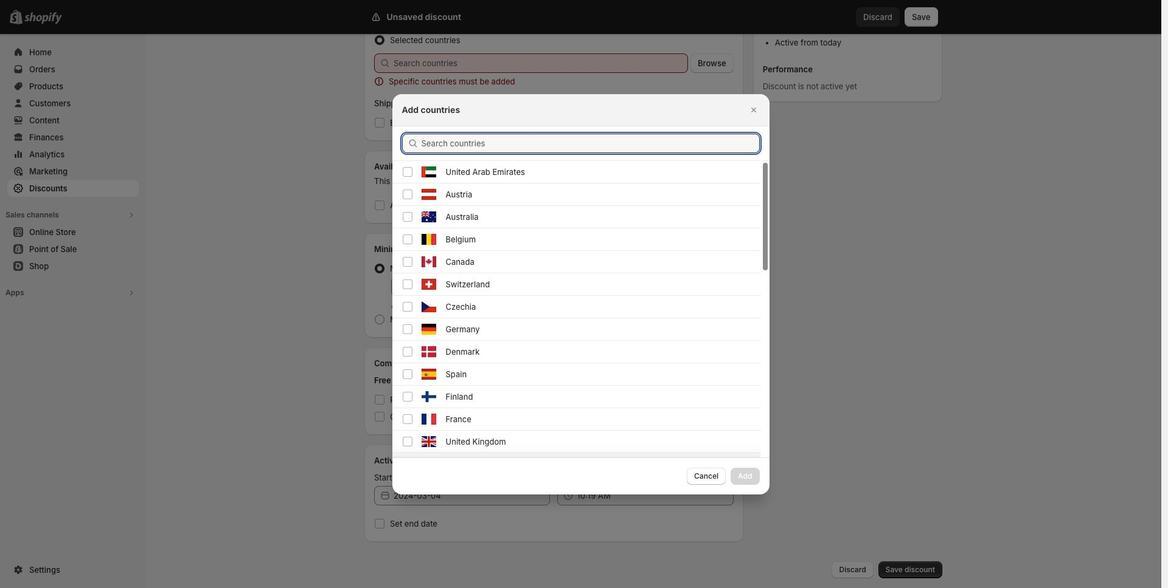 Task type: vqa. For each thing, say whether or not it's contained in the screenshot.
Search search field on the top of page
no



Task type: locate. For each thing, give the bounding box(es) containing it.
Search countries text field
[[421, 134, 760, 153]]

shopify image
[[24, 12, 62, 24]]

dialog
[[0, 94, 1161, 589]]



